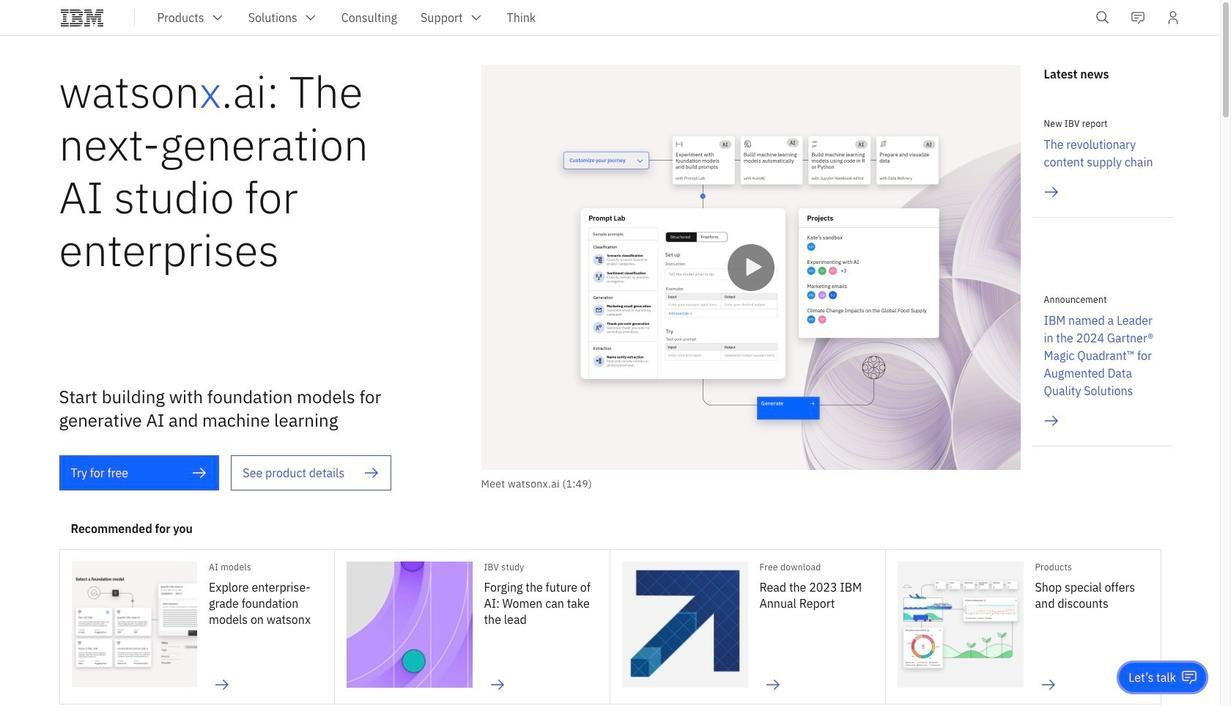 Task type: locate. For each thing, give the bounding box(es) containing it.
let's talk element
[[1129, 669, 1177, 686]]



